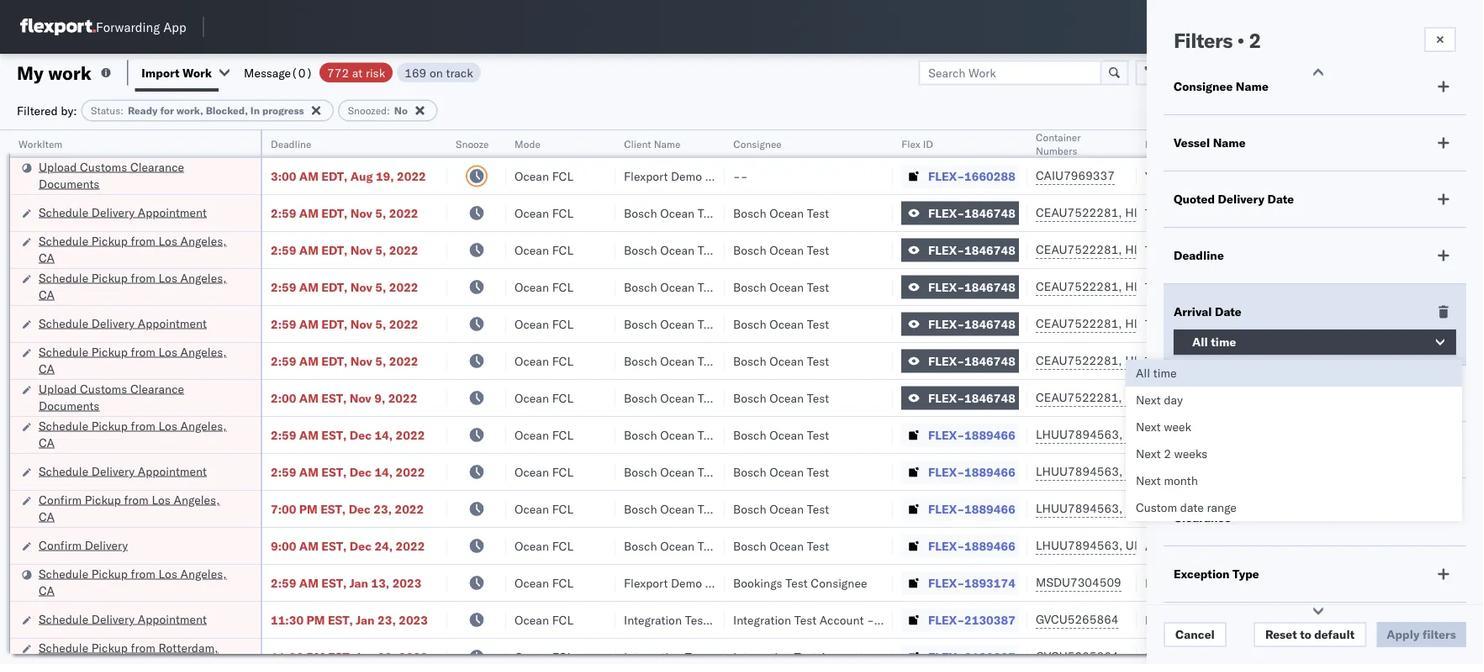 Task type: vqa. For each thing, say whether or not it's contained in the screenshot.
J X related to test
no



Task type: locate. For each thing, give the bounding box(es) containing it.
flexport
[[624, 169, 668, 183], [624, 576, 668, 590]]

0 vertical spatial flexport demo consignee
[[624, 169, 762, 183]]

schedule for 2nd schedule delivery appointment button from the top
[[39, 316, 88, 331]]

appointment for schedule delivery appointment link associated with second schedule delivery appointment button from the bottom of the page
[[138, 464, 207, 479]]

ready inside ready for customs clearance
[[1174, 499, 1209, 513]]

2 right •
[[1249, 28, 1261, 53]]

hlxu8034992 right "arrival"
[[1215, 316, 1297, 331]]

lhuu7894563, uetu5238478 down next month
[[1036, 501, 1208, 516]]

2 2:59 am est, dec 14, 2022 from the top
[[271, 465, 425, 479]]

flexport demo consignee down client name button
[[624, 169, 762, 183]]

0 horizontal spatial ready
[[128, 104, 158, 117]]

0 vertical spatial work
[[183, 65, 212, 80]]

confirm down the confirm pickup from los angeles, ca
[[39, 538, 82, 553]]

all time up next day
[[1136, 366, 1177, 381]]

all time down 'arrival date'
[[1193, 335, 1237, 349]]

1 vertical spatial all time
[[1136, 366, 1177, 381]]

2 schedule pickup from los angeles, ca from the top
[[39, 270, 227, 302]]

gaurav for 2nd schedule delivery appointment button from the top
[[1356, 317, 1394, 331]]

23, up the 24,
[[374, 502, 392, 516]]

name right file
[[1236, 79, 1269, 94]]

1 vertical spatial time
[[1154, 366, 1177, 381]]

all inside button
[[1193, 335, 1208, 349]]

ca inside the confirm pickup from los angeles, ca
[[39, 509, 55, 524]]

dec up 7:00 pm est, dec 23, 2022
[[350, 465, 372, 479]]

jaehyung
[[1356, 613, 1405, 627]]

by:
[[61, 103, 77, 118]]

1 horizontal spatial numbers
[[1207, 138, 1248, 150]]

confirm up confirm delivery
[[39, 492, 82, 507]]

0 horizontal spatial 2
[[1164, 447, 1172, 461]]

0 vertical spatial date
[[1268, 192, 1294, 206]]

demo down client name button
[[671, 169, 702, 183]]

2 : from the left
[[387, 104, 390, 117]]

1 vertical spatial date
[[1215, 304, 1242, 319]]

ca
[[39, 250, 55, 265], [39, 287, 55, 302], [39, 361, 55, 376], [39, 435, 55, 450], [39, 509, 55, 524], [39, 583, 55, 598]]

1 horizontal spatial date
[[1268, 192, 1294, 206]]

next for next month
[[1136, 473, 1161, 488]]

pm right 11:30
[[307, 613, 325, 627]]

all time inside button
[[1193, 335, 1237, 349]]

2:59 am est, dec 14, 2022
[[271, 428, 425, 442], [271, 465, 425, 479]]

est, down the 2:00 am est, nov 9, 2022
[[322, 428, 347, 442]]

3 schedule from the top
[[39, 270, 88, 285]]

schedule inside schedule pickup from rotterdam, netherlands
[[39, 640, 88, 655]]

1 vertical spatial clearance
[[130, 381, 184, 396]]

file
[[1197, 65, 1218, 80]]

hlxu6269489, up next week
[[1126, 390, 1212, 405]]

2:59 am est, dec 14, 2022 up 7:00 pm est, dec 23, 2022
[[271, 465, 425, 479]]

hlxu8034992 up item
[[1215, 390, 1297, 405]]

next down next week
[[1136, 447, 1161, 461]]

flex-1889466
[[928, 428, 1016, 442], [928, 465, 1016, 479], [928, 502, 1016, 516], [928, 539, 1016, 553]]

3 uetu5238478 from the top
[[1126, 501, 1208, 516]]

cancel
[[1176, 627, 1215, 642]]

2 schedule delivery appointment link from the top
[[39, 315, 207, 332]]

4 uetu5238478 from the top
[[1126, 538, 1208, 553]]

0 vertical spatial flexport
[[624, 169, 668, 183]]

0 vertical spatial gvcu5265864
[[1036, 612, 1119, 627]]

name right client
[[654, 138, 681, 150]]

3 next from the top
[[1136, 447, 1161, 461]]

7 ocean fcl from the top
[[515, 391, 574, 405]]

demo for -
[[671, 169, 702, 183]]

0 vertical spatial documents
[[39, 176, 100, 191]]

edt, for 4th schedule pickup from los angeles, ca 'link' from the bottom
[[322, 280, 348, 294]]

work down week on the right of the page
[[1174, 442, 1203, 457]]

0 vertical spatial 14,
[[375, 428, 393, 442]]

8 2:59 from the top
[[271, 576, 296, 590]]

customs inside ready for customs clearance
[[1233, 499, 1283, 513]]

0 vertical spatial jawla
[[1397, 169, 1426, 183]]

2:59 am edt, nov 5, 2022
[[271, 206, 418, 220], [271, 243, 418, 257], [271, 280, 418, 294], [271, 317, 418, 331], [271, 354, 418, 368]]

dec for schedule delivery appointment
[[350, 465, 372, 479]]

9 fcl from the top
[[552, 465, 574, 479]]

5 2:59 from the top
[[271, 354, 296, 368]]

from
[[131, 233, 155, 248], [131, 270, 155, 285], [131, 344, 155, 359], [131, 418, 155, 433], [124, 492, 149, 507], [131, 566, 155, 581], [131, 640, 155, 655]]

dec
[[350, 428, 372, 442], [350, 465, 372, 479], [349, 502, 371, 516], [350, 539, 372, 553]]

schedule pickup from los angeles, ca
[[39, 233, 227, 265], [39, 270, 227, 302], [39, 344, 227, 376], [39, 418, 227, 450], [39, 566, 227, 598]]

clearance
[[130, 159, 184, 174], [130, 381, 184, 396], [1174, 510, 1231, 525]]

schedule for 5th schedule pickup from los angeles, ca button from the top of the page
[[39, 566, 88, 581]]

2 vertical spatial jawla
[[1397, 317, 1426, 331]]

3 ceau7522281, from the top
[[1036, 279, 1122, 294]]

--
[[733, 169, 748, 183]]

flexport demo consignee for -
[[624, 169, 762, 183]]

test123456 for fifth schedule pickup from los angeles, ca 'link' from the bottom
[[1145, 243, 1216, 257]]

date
[[1268, 192, 1294, 206], [1215, 304, 1242, 319]]

0 vertical spatial all time
[[1193, 335, 1237, 349]]

time up next day
[[1154, 366, 1177, 381]]

1 horizontal spatial 2
[[1249, 28, 1261, 53]]

lhuu7894563, uetu5238478 for schedule pickup from los angeles, ca
[[1036, 427, 1208, 442]]

deadline down quoted
[[1174, 248, 1224, 263]]

2 gvcu5265864 from the top
[[1036, 649, 1119, 664]]

pm
[[299, 502, 318, 516], [307, 613, 325, 627]]

upload customs clearance documents button
[[39, 159, 239, 194], [39, 381, 239, 416]]

2 vertical spatial gaurav jawla
[[1356, 317, 1426, 331]]

customs
[[80, 159, 127, 174], [80, 381, 127, 396], [1233, 499, 1283, 513]]

from for confirm pickup from los angeles, ca 'link'
[[124, 492, 149, 507]]

omkar
[[1356, 280, 1391, 294]]

2 vertical spatial clearance
[[1174, 510, 1231, 525]]

1 vertical spatial all
[[1136, 366, 1151, 381]]

2023 down 2:59 am est, jan 13, 2023
[[399, 613, 428, 627]]

(0)
[[291, 65, 313, 80]]

2:59 for second schedule delivery appointment button from the bottom of the page
[[271, 465, 296, 479]]

19,
[[376, 169, 394, 183]]

ymluw236679313
[[1145, 169, 1254, 183]]

maeu9736123
[[1145, 576, 1231, 590]]

1 2:59 am est, dec 14, 2022 from the top
[[271, 428, 425, 442]]

24,
[[375, 539, 393, 553]]

1 vertical spatial upload
[[39, 381, 77, 396]]

jan left 13,
[[350, 576, 368, 590]]

1 abcdefg78456546 from the top
[[1145, 428, 1259, 442]]

1 vertical spatial ready
[[1174, 499, 1209, 513]]

6 resize handle column header from the left
[[873, 130, 893, 664]]

work
[[183, 65, 212, 80], [1174, 442, 1203, 457]]

1 vertical spatial gvcu5265864
[[1036, 649, 1119, 664]]

flexport demo consignee up the integration
[[624, 576, 762, 590]]

1 vertical spatial 23,
[[378, 613, 396, 627]]

dec up '9:00 am est, dec 24, 2022'
[[349, 502, 371, 516]]

dec for confirm pickup from los angeles, ca
[[349, 502, 371, 516]]

0 vertical spatial upload customs clearance documents
[[39, 159, 184, 191]]

flex
[[902, 138, 920, 150]]

hlxu8034992 up 'arrival date'
[[1215, 279, 1297, 294]]

angeles, inside the confirm pickup from los angeles, ca
[[174, 492, 220, 507]]

consignee up --
[[733, 138, 782, 150]]

10 flex- from the top
[[928, 502, 965, 516]]

pm for 7:00
[[299, 502, 318, 516]]

1 horizontal spatial ready
[[1174, 499, 1209, 513]]

1 schedule pickup from los angeles, ca link from the top
[[39, 233, 239, 266]]

flex-1846748 button
[[902, 201, 1019, 225], [902, 201, 1019, 225], [902, 238, 1019, 262], [902, 238, 1019, 262], [902, 275, 1019, 299], [902, 275, 1019, 299], [902, 312, 1019, 336], [902, 312, 1019, 336], [902, 349, 1019, 373], [902, 349, 1019, 373], [902, 386, 1019, 410], [902, 386, 1019, 410]]

next down next day
[[1136, 420, 1161, 434]]

gvcu5265864 for schedule delivery appointment
[[1036, 612, 1119, 627]]

5, for 3rd schedule pickup from los angeles, ca 'link' from the bottom
[[375, 354, 386, 368]]

14, up 7:00 pm est, dec 23, 2022
[[375, 465, 393, 479]]

5 test123456 from the top
[[1145, 354, 1216, 368]]

all time button
[[1174, 330, 1457, 355]]

quoted
[[1174, 192, 1215, 206]]

type right exception
[[1233, 567, 1260, 582]]

schedule for schedule pickup from rotterdam, netherlands "button"
[[39, 640, 88, 655]]

1 upload customs clearance documents from the top
[[39, 159, 184, 191]]

type right item
[[1235, 442, 1261, 457]]

import
[[142, 65, 180, 80]]

maeu9408431
[[1145, 613, 1231, 627]]

14, for schedule pickup from los angeles, ca
[[375, 428, 393, 442]]

ceau7522281,
[[1036, 205, 1122, 220], [1036, 242, 1122, 257], [1036, 279, 1122, 294], [1036, 316, 1122, 331], [1036, 353, 1122, 368], [1036, 390, 1122, 405]]

10 schedule from the top
[[39, 640, 88, 655]]

schedule delivery appointment for second schedule delivery appointment button from the bottom of the page
[[39, 464, 207, 479]]

from inside the confirm pickup from los angeles, ca
[[124, 492, 149, 507]]

date down mbl/mawb numbers button
[[1268, 192, 1294, 206]]

5 resize handle column header from the left
[[705, 130, 725, 664]]

jan down 13,
[[356, 613, 375, 627]]

work right import
[[183, 65, 212, 80]]

1889466
[[965, 428, 1016, 442], [965, 465, 1016, 479], [965, 502, 1016, 516], [965, 539, 1016, 553]]

0 vertical spatial 23,
[[374, 502, 392, 516]]

clearance for 2:00 am est, nov 9, 2022
[[130, 381, 184, 396]]

0 vertical spatial upload customs clearance documents link
[[39, 159, 239, 192]]

6 am from the top
[[299, 354, 319, 368]]

5 am from the top
[[299, 317, 319, 331]]

10 resize handle column header from the left
[[1436, 130, 1457, 664]]

hlxu6269489, up "operator"
[[1126, 316, 1212, 331]]

deadline up 3:00
[[271, 138, 312, 150]]

1846748
[[965, 206, 1016, 220], [965, 243, 1016, 257], [965, 280, 1016, 294], [965, 317, 1016, 331], [965, 354, 1016, 368], [965, 391, 1016, 405]]

2 14, from the top
[[375, 465, 393, 479]]

abcdefg78456546 for confirm pickup from los angeles, ca
[[1145, 502, 1259, 516]]

date
[[1181, 500, 1204, 515]]

pickup
[[91, 233, 128, 248], [91, 270, 128, 285], [91, 344, 128, 359], [91, 418, 128, 433], [85, 492, 121, 507], [91, 566, 128, 581], [91, 640, 128, 655]]

1 vertical spatial 2:59 am est, dec 14, 2022
[[271, 465, 425, 479]]

next left "day"
[[1136, 393, 1161, 407]]

1 vertical spatial 2023
[[399, 613, 428, 627]]

next for next 2 weeks
[[1136, 447, 1161, 461]]

0 horizontal spatial date
[[1215, 304, 1242, 319]]

8 fcl from the top
[[552, 428, 574, 442]]

am for 3rd schedule pickup from los angeles, ca 'link' from the bottom
[[299, 354, 319, 368]]

6 test123456 from the top
[[1145, 391, 1216, 405]]

all inside list box
[[1136, 366, 1151, 381]]

1 horizontal spatial deadline
[[1174, 248, 1224, 263]]

flex-2130387
[[928, 613, 1016, 627]]

hlxu6269489, down quoted
[[1126, 242, 1212, 257]]

1 vertical spatial gaurav
[[1356, 206, 1394, 220]]

name inside button
[[654, 138, 681, 150]]

hlxu8034992 down the ymluw236679313
[[1215, 205, 1297, 220]]

0 horizontal spatial numbers
[[1036, 144, 1078, 157]]

0 vertical spatial upload customs clearance documents button
[[39, 159, 239, 194]]

lagerfeld
[[902, 613, 952, 627]]

8 resize handle column header from the left
[[1117, 130, 1137, 664]]

14, for schedule delivery appointment
[[375, 465, 393, 479]]

schedule pickup from los angeles, ca for 4th schedule pickup from los angeles, ca 'link' from the bottom
[[39, 270, 227, 302]]

11 flex- from the top
[[928, 539, 965, 553]]

delivery for 1st schedule delivery appointment button from the bottom of the page
[[91, 612, 135, 627]]

0 vertical spatial gaurav
[[1356, 169, 1394, 183]]

hlxu8034992 down "quoted delivery date"
[[1215, 242, 1297, 257]]

numbers down container
[[1036, 144, 1078, 157]]

confirm inside the confirm pickup from los angeles, ca
[[39, 492, 82, 507]]

delivery for second schedule delivery appointment button from the bottom of the page
[[91, 464, 135, 479]]

angeles, for fifth schedule pickup from los angeles, ca 'link' from the bottom
[[180, 233, 227, 248]]

list box
[[1126, 360, 1463, 521]]

ocean
[[515, 169, 549, 183], [515, 206, 549, 220], [660, 206, 695, 220], [770, 206, 804, 220], [515, 243, 549, 257], [660, 243, 695, 257], [770, 243, 804, 257], [515, 280, 549, 294], [660, 280, 695, 294], [770, 280, 804, 294], [515, 317, 549, 331], [660, 317, 695, 331], [770, 317, 804, 331], [515, 354, 549, 368], [660, 354, 695, 368], [770, 354, 804, 368], [515, 391, 549, 405], [660, 391, 695, 405], [770, 391, 804, 405], [515, 428, 549, 442], [660, 428, 695, 442], [770, 428, 804, 442], [515, 465, 549, 479], [660, 465, 695, 479], [770, 465, 804, 479], [515, 502, 549, 516], [660, 502, 695, 516], [770, 502, 804, 516], [515, 539, 549, 553], [660, 539, 695, 553], [770, 539, 804, 553], [515, 576, 549, 590], [515, 613, 549, 627]]

1 lhuu7894563, uetu5238478 from the top
[[1036, 427, 1208, 442]]

1 flexport demo consignee from the top
[[624, 169, 762, 183]]

numbers
[[1207, 138, 1248, 150], [1036, 144, 1078, 157]]

Search Work text field
[[919, 60, 1102, 85]]

11 fcl from the top
[[552, 539, 574, 553]]

schedule for 1st schedule delivery appointment button from the bottom of the page
[[39, 612, 88, 627]]

from inside schedule pickup from rotterdam, netherlands
[[131, 640, 155, 655]]

2:59 for third schedule pickup from los angeles, ca button
[[271, 354, 296, 368]]

dec down the 2:00 am est, nov 9, 2022
[[350, 428, 372, 442]]

nov for 4th schedule pickup from los angeles, ca 'link' from the bottom
[[351, 280, 372, 294]]

0 horizontal spatial all
[[1136, 366, 1151, 381]]

14, down the 9,
[[375, 428, 393, 442]]

2 5, from the top
[[375, 243, 386, 257]]

quoted delivery date
[[1174, 192, 1294, 206]]

1889466 for schedule delivery appointment
[[965, 465, 1016, 479]]

8 ocean fcl from the top
[[515, 428, 574, 442]]

choi
[[1408, 613, 1433, 627]]

jan for 13,
[[350, 576, 368, 590]]

test123456 for 3rd schedule pickup from los angeles, ca 'link' from the bottom
[[1145, 354, 1216, 368]]

default
[[1315, 627, 1355, 642]]

upload customs clearance documents
[[39, 159, 184, 191], [39, 381, 184, 413]]

1 upload customs clearance documents link from the top
[[39, 159, 239, 192]]

2 ceau7522281, from the top
[[1036, 242, 1122, 257]]

consignee up account
[[811, 576, 867, 590]]

1 documents from the top
[[39, 176, 100, 191]]

uetu5238478 down custom
[[1126, 538, 1208, 553]]

2023 right 13,
[[392, 576, 422, 590]]

1 uetu5238478 from the top
[[1126, 427, 1208, 442]]

jawla
[[1397, 169, 1426, 183], [1397, 206, 1426, 220], [1397, 317, 1426, 331]]

name for consignee name
[[1236, 79, 1269, 94]]

ceau7522281, for first schedule pickup from los angeles, ca button
[[1036, 242, 1122, 257]]

2023 for 11:30 pm est, jan 23, 2023
[[399, 613, 428, 627]]

uetu5238478 down next 2 weeks
[[1126, 464, 1208, 479]]

uetu5238478 down next month
[[1126, 501, 1208, 516]]

fcl
[[552, 169, 574, 183], [552, 206, 574, 220], [552, 243, 574, 257], [552, 280, 574, 294], [552, 317, 574, 331], [552, 354, 574, 368], [552, 391, 574, 405], [552, 428, 574, 442], [552, 465, 574, 479], [552, 502, 574, 516], [552, 539, 574, 553], [552, 576, 574, 590], [552, 613, 574, 627]]

lhuu7894563, uetu5238478 for confirm pickup from los angeles, ca
[[1036, 501, 1208, 516]]

1 vertical spatial demo
[[671, 576, 702, 590]]

pickup inside schedule pickup from rotterdam, netherlands
[[91, 640, 128, 655]]

resize handle column header for mode button
[[595, 130, 616, 664]]

2 vertical spatial gaurav
[[1356, 317, 1394, 331]]

2 hlxu6269489, from the top
[[1126, 242, 1212, 257]]

2 lhuu7894563, uetu5238478 from the top
[[1036, 464, 1208, 479]]

fcl for fourth schedule pickup from los angeles, ca 'link'
[[552, 428, 574, 442]]

5,
[[375, 206, 386, 220], [375, 243, 386, 257], [375, 280, 386, 294], [375, 317, 386, 331], [375, 354, 386, 368]]

1 vertical spatial flexport
[[624, 576, 668, 590]]

gaurav for first schedule delivery appointment button from the top
[[1356, 206, 1394, 220]]

pickup for confirm pickup from los angeles, ca button
[[85, 492, 121, 507]]

1 horizontal spatial :
[[387, 104, 390, 117]]

1 vertical spatial customs
[[80, 381, 127, 396]]

list box containing all time
[[1126, 360, 1463, 521]]

hlxu6269489, down the ymluw236679313
[[1126, 205, 1212, 220]]

aug
[[351, 169, 373, 183]]

0 vertical spatial all
[[1193, 335, 1208, 349]]

pm for 11:30
[[307, 613, 325, 627]]

resize handle column header for flex id button
[[1008, 130, 1028, 664]]

uetu5238478 up next 2 weeks
[[1126, 427, 1208, 442]]

-
[[733, 169, 741, 183], [741, 169, 748, 183], [867, 613, 875, 627], [1436, 613, 1443, 627]]

1 vertical spatial work
[[1174, 442, 1203, 457]]

1 resize handle column header from the left
[[241, 130, 261, 664]]

upload customs clearance documents link
[[39, 159, 239, 192], [39, 381, 239, 414]]

ready down month
[[1174, 499, 1209, 513]]

est, up 7:00 pm est, dec 23, 2022
[[322, 465, 347, 479]]

snoozed : no
[[348, 104, 408, 117]]

am for fifth schedule pickup from los angeles, ca 'link' from the top of the page
[[299, 576, 319, 590]]

numbers up the ymluw236679313
[[1207, 138, 1248, 150]]

1 horizontal spatial all time
[[1193, 335, 1237, 349]]

nov for 3rd schedule pickup from los angeles, ca 'link' from the bottom
[[351, 354, 372, 368]]

upload customs clearance documents link for 3:00 am edt, aug 19, 2022
[[39, 159, 239, 192]]

lhuu7894563, uetu5238478
[[1036, 427, 1208, 442], [1036, 464, 1208, 479], [1036, 501, 1208, 516], [1036, 538, 1208, 553]]

5 5, from the top
[[375, 354, 386, 368]]

0 vertical spatial upload
[[39, 159, 77, 174]]

clearance inside ready for customs clearance
[[1174, 510, 1231, 525]]

next up custom
[[1136, 473, 1161, 488]]

: left no
[[387, 104, 390, 117]]

pickup for third schedule pickup from los angeles, ca button
[[91, 344, 128, 359]]

nov
[[351, 206, 372, 220], [351, 243, 372, 257], [351, 280, 372, 294], [351, 317, 372, 331], [351, 354, 372, 368], [350, 391, 372, 405]]

ceau7522281, for third schedule pickup from los angeles, ca button
[[1036, 353, 1122, 368]]

2:59 for 5th schedule pickup from los angeles, ca button from the top of the page
[[271, 576, 296, 590]]

0 vertical spatial 2023
[[392, 576, 422, 590]]

3 ocean fcl from the top
[[515, 243, 574, 257]]

appointment for schedule delivery appointment link for 1st schedule delivery appointment button from the bottom of the page
[[138, 612, 207, 627]]

risk
[[366, 65, 385, 80]]

abcdefg78456546 for schedule pickup from los angeles, ca
[[1145, 428, 1259, 442]]

est, down 2:59 am est, jan 13, 2023
[[328, 613, 353, 627]]

schedule pickup from los angeles, ca for fifth schedule pickup from los angeles, ca 'link' from the bottom
[[39, 233, 227, 265]]

0 vertical spatial pm
[[299, 502, 318, 516]]

time down 'arrival date'
[[1211, 335, 1237, 349]]

0 vertical spatial time
[[1211, 335, 1237, 349]]

1 demo from the top
[[671, 169, 702, 183]]

1 vertical spatial 2
[[1164, 447, 1172, 461]]

schedule for second schedule delivery appointment button from the bottom of the page
[[39, 464, 88, 479]]

4 schedule pickup from los angeles, ca link from the top
[[39, 418, 239, 451]]

1 vertical spatial pm
[[307, 613, 325, 627]]

id
[[923, 138, 933, 150]]

0 vertical spatial clearance
[[130, 159, 184, 174]]

lhuu7894563,
[[1036, 427, 1123, 442], [1036, 464, 1123, 479], [1036, 501, 1123, 516], [1036, 538, 1123, 553]]

1 vertical spatial upload customs clearance documents button
[[39, 381, 239, 416]]

1 vertical spatial gaurav jawla
[[1356, 206, 1426, 220]]

1 vertical spatial jawla
[[1397, 206, 1426, 220]]

angeles,
[[180, 233, 227, 248], [180, 270, 227, 285], [180, 344, 227, 359], [180, 418, 227, 433], [174, 492, 220, 507], [180, 566, 227, 581]]

date right "arrival"
[[1215, 304, 1242, 319]]

1 vertical spatial 14,
[[375, 465, 393, 479]]

:
[[120, 104, 124, 117], [387, 104, 390, 117]]

schedule delivery appointment
[[39, 205, 207, 220], [39, 316, 207, 331], [39, 464, 207, 479], [39, 612, 207, 627]]

demo left bookings
[[671, 576, 702, 590]]

1 fcl from the top
[[552, 169, 574, 183]]

test
[[698, 206, 720, 220], [807, 206, 830, 220], [698, 243, 720, 257], [807, 243, 830, 257], [698, 280, 720, 294], [807, 280, 830, 294], [698, 317, 720, 331], [807, 317, 830, 331], [698, 354, 720, 368], [807, 354, 830, 368], [698, 391, 720, 405], [807, 391, 830, 405], [698, 428, 720, 442], [807, 428, 830, 442], [698, 465, 720, 479], [807, 465, 830, 479], [698, 502, 720, 516], [807, 502, 830, 516], [698, 539, 720, 553], [807, 539, 830, 553], [786, 576, 808, 590], [794, 613, 817, 627], [1446, 613, 1469, 627]]

3 schedule delivery appointment from the top
[[39, 464, 207, 479]]

2 left weeks
[[1164, 447, 1172, 461]]

1 vertical spatial deadline
[[1174, 248, 1224, 263]]

batch action button
[[1364, 60, 1474, 85]]

lhuu7894563, uetu5238478 down next day
[[1036, 427, 1208, 442]]

0 vertical spatial 2
[[1249, 28, 1261, 53]]

hlxu6269489, up "day"
[[1126, 353, 1212, 368]]

time
[[1211, 335, 1237, 349], [1154, 366, 1177, 381]]

name right vessel
[[1213, 135, 1246, 150]]

1 : from the left
[[120, 104, 124, 117]]

0 horizontal spatial time
[[1154, 366, 1177, 381]]

1 horizontal spatial time
[[1211, 335, 1237, 349]]

0 vertical spatial demo
[[671, 169, 702, 183]]

confirm pickup from los angeles, ca
[[39, 492, 220, 524]]

1 vertical spatial documents
[[39, 398, 100, 413]]

time inside button
[[1211, 335, 1237, 349]]

0 horizontal spatial all time
[[1136, 366, 1177, 381]]

numbers inside container numbers
[[1036, 144, 1078, 157]]

account
[[820, 613, 864, 627]]

angeles, for fourth schedule pickup from los angeles, ca 'link'
[[180, 418, 227, 433]]

est,
[[322, 391, 347, 405], [322, 428, 347, 442], [322, 465, 347, 479], [321, 502, 346, 516], [322, 539, 347, 553], [322, 576, 347, 590], [328, 613, 353, 627]]

est, left the 9,
[[322, 391, 347, 405]]

am for 4th schedule pickup from los angeles, ca 'link' from the bottom
[[299, 280, 319, 294]]

range
[[1207, 500, 1237, 515]]

2:59 for first schedule pickup from los angeles, ca button
[[271, 243, 296, 257]]

0 horizontal spatial :
[[120, 104, 124, 117]]

11:30 pm est, jan 23, 2023
[[271, 613, 428, 627]]

hlxu6269489, up "arrival"
[[1126, 279, 1212, 294]]

pickup for second schedule pickup from los angeles, ca button from the top
[[91, 270, 128, 285]]

flex-1660288 button
[[902, 164, 1019, 188], [902, 164, 1019, 188]]

2 confirm from the top
[[39, 538, 82, 553]]

from for "schedule pickup from rotterdam, netherlands" link
[[131, 640, 155, 655]]

confirm
[[39, 492, 82, 507], [39, 538, 82, 553]]

edt, for 3rd schedule pickup from los angeles, ca 'link' from the bottom
[[322, 354, 348, 368]]

1 horizontal spatial all
[[1193, 335, 1208, 349]]

1 vertical spatial upload customs clearance documents
[[39, 381, 184, 413]]

am for fifth schedule pickup from los angeles, ca 'link' from the bottom
[[299, 243, 319, 257]]

work item type
[[1174, 442, 1261, 457]]

pickup for first schedule pickup from los angeles, ca button
[[91, 233, 128, 248]]

lhuu7894563, uetu5238478 down custom
[[1036, 538, 1208, 553]]

delivery inside confirm delivery link
[[85, 538, 128, 553]]

schedule for first schedule delivery appointment button from the top
[[39, 205, 88, 220]]

5 fcl from the top
[[552, 317, 574, 331]]

5, for fifth schedule pickup from los angeles, ca 'link' from the bottom
[[375, 243, 386, 257]]

4 hlxu6269489, from the top
[[1126, 316, 1212, 331]]

all time inside list box
[[1136, 366, 1177, 381]]

4 next from the top
[[1136, 473, 1161, 488]]

pickup inside the confirm pickup from los angeles, ca
[[85, 492, 121, 507]]

1 next from the top
[[1136, 393, 1161, 407]]

2 2:59 am edt, nov 5, 2022 from the top
[[271, 243, 418, 257]]

5 ceau7522281, from the top
[[1036, 353, 1122, 368]]

fcl for schedule delivery appointment link associated with second schedule delivery appointment button from the bottom of the page
[[552, 465, 574, 479]]

progress
[[262, 104, 304, 117]]

: up workitem button
[[120, 104, 124, 117]]

1 vertical spatial upload customs clearance documents link
[[39, 381, 239, 414]]

2
[[1249, 28, 1261, 53], [1164, 447, 1172, 461]]

1 lhuu7894563, from the top
[[1036, 427, 1123, 442]]

0 vertical spatial deadline
[[271, 138, 312, 150]]

fcl for fifth schedule pickup from los angeles, ca 'link' from the bottom
[[552, 243, 574, 257]]

0 vertical spatial gaurav jawla
[[1356, 169, 1426, 183]]

flex-1846748
[[928, 206, 1016, 220], [928, 243, 1016, 257], [928, 280, 1016, 294], [928, 317, 1016, 331], [928, 354, 1016, 368], [928, 391, 1016, 405]]

1 14, from the top
[[375, 428, 393, 442]]

resize handle column header
[[241, 130, 261, 664], [427, 130, 447, 664], [486, 130, 506, 664], [595, 130, 616, 664], [705, 130, 725, 664], [873, 130, 893, 664], [1008, 130, 1028, 664], [1117, 130, 1137, 664], [1327, 130, 1347, 664], [1436, 130, 1457, 664], [1453, 130, 1473, 664]]

lhuu7894563, uetu5238478 up custom
[[1036, 464, 1208, 479]]

1 vertical spatial jan
[[356, 613, 375, 627]]

6 ca from the top
[[39, 583, 55, 598]]

1893174
[[965, 576, 1016, 590]]

2 2:59 from the top
[[271, 243, 296, 257]]

flex-
[[928, 169, 965, 183], [928, 206, 965, 220], [928, 243, 965, 257], [928, 280, 965, 294], [928, 317, 965, 331], [928, 354, 965, 368], [928, 391, 965, 405], [928, 428, 965, 442], [928, 465, 965, 479], [928, 502, 965, 516], [928, 539, 965, 553], [928, 576, 965, 590], [928, 613, 965, 627]]

3 schedule pickup from los angeles, ca from the top
[[39, 344, 227, 376]]

2 vertical spatial customs
[[1233, 499, 1283, 513]]

hlxu8034992 up "operator"
[[1215, 353, 1297, 368]]

0 vertical spatial customs
[[80, 159, 127, 174]]

all down "arrival"
[[1193, 335, 1208, 349]]

0 vertical spatial confirm
[[39, 492, 82, 507]]

hlxu6269489,
[[1126, 205, 1212, 220], [1126, 242, 1212, 257], [1126, 279, 1212, 294], [1126, 316, 1212, 331], [1126, 353, 1212, 368], [1126, 390, 1212, 405]]

next month
[[1136, 473, 1198, 488]]

schedule delivery appointment link for first schedule delivery appointment button from the top
[[39, 204, 207, 221]]

4 schedule from the top
[[39, 316, 88, 331]]

1 vertical spatial flexport demo consignee
[[624, 576, 762, 590]]

1 vertical spatial confirm
[[39, 538, 82, 553]]

0 horizontal spatial deadline
[[271, 138, 312, 150]]

resize handle column header for consignee button
[[873, 130, 893, 664]]

confirm delivery link
[[39, 537, 128, 554]]

1 5, from the top
[[375, 206, 386, 220]]

am for upload customs clearance documents link for 2:00 am est, nov 9, 2022
[[299, 391, 319, 405]]

1 flex-1889466 from the top
[[928, 428, 1016, 442]]

vessel name
[[1174, 135, 1246, 150]]

4 fcl from the top
[[552, 280, 574, 294]]

est, down '9:00 am est, dec 24, 2022'
[[322, 576, 347, 590]]

est, up '9:00 am est, dec 24, 2022'
[[321, 502, 346, 516]]

23, down 13,
[[378, 613, 396, 627]]

angeles, for confirm pickup from los angeles, ca 'link'
[[174, 492, 220, 507]]

flex-2130387 button
[[902, 608, 1019, 632], [902, 608, 1019, 632]]

pm right 7:00
[[299, 502, 318, 516]]

fcl for upload customs clearance documents link for 2:00 am est, nov 9, 2022
[[552, 391, 574, 405]]

est, for confirm pickup from los angeles, ca 'link'
[[321, 502, 346, 516]]

2:59
[[271, 206, 296, 220], [271, 243, 296, 257], [271, 280, 296, 294], [271, 317, 296, 331], [271, 354, 296, 368], [271, 428, 296, 442], [271, 465, 296, 479], [271, 576, 296, 590]]

consignee button
[[725, 134, 876, 151]]

confirm for confirm pickup from los angeles, ca
[[39, 492, 82, 507]]

ready left for at top
[[128, 104, 158, 117]]

6 hlxu8034992 from the top
[[1215, 390, 1297, 405]]

2:59 am est, dec 14, 2022 down the 2:00 am est, nov 9, 2022
[[271, 428, 425, 442]]

all up next day
[[1136, 366, 1151, 381]]

12 flex- from the top
[[928, 576, 965, 590]]

0 vertical spatial 2:59 am est, dec 14, 2022
[[271, 428, 425, 442]]

2 ca from the top
[[39, 287, 55, 302]]

6 flex-1846748 from the top
[[928, 391, 1016, 405]]

0 vertical spatial jan
[[350, 576, 368, 590]]

11:30
[[271, 613, 304, 627]]

schedule delivery appointment for 1st schedule delivery appointment button from the bottom of the page
[[39, 612, 207, 627]]

edt, for upload customs clearance documents link for 3:00 am edt, aug 19, 2022
[[322, 169, 348, 183]]

uetu5238478 for schedule delivery appointment
[[1126, 464, 1208, 479]]

7 2:59 from the top
[[271, 465, 296, 479]]



Task type: describe. For each thing, give the bounding box(es) containing it.
confirm delivery button
[[39, 537, 128, 555]]

6 ceau7522281, hlxu6269489, hlxu8034992 from the top
[[1036, 390, 1297, 405]]

est, for schedule delivery appointment link for 1st schedule delivery appointment button from the bottom of the page
[[328, 613, 353, 627]]

dec left the 24,
[[350, 539, 372, 553]]

13 ocean fcl from the top
[[515, 613, 574, 627]]

flexport for --
[[624, 169, 668, 183]]

filters • 2
[[1174, 28, 1261, 53]]

4 abcdefg78456546 from the top
[[1145, 539, 1259, 553]]

status : ready for work, blocked, in progress
[[91, 104, 304, 117]]

1 2:59 am edt, nov 5, 2022 from the top
[[271, 206, 418, 220]]

0 vertical spatial ready
[[128, 104, 158, 117]]

3 schedule pickup from los angeles, ca link from the top
[[39, 344, 239, 377]]

1 flex- from the top
[[928, 169, 965, 183]]

11 resize handle column header from the left
[[1453, 130, 1473, 664]]

consignee down consignee button
[[705, 169, 762, 183]]

5 ceau7522281, hlxu6269489, hlxu8034992 from the top
[[1036, 353, 1297, 368]]

5 flex- from the top
[[928, 317, 965, 331]]

1 2:59 from the top
[[271, 206, 296, 220]]

resize handle column header for client name button
[[705, 130, 725, 664]]

consignee up the integration
[[705, 576, 762, 590]]

23, for 2023
[[378, 613, 396, 627]]

batch
[[1390, 65, 1423, 80]]

workitem button
[[10, 134, 244, 151]]

1 horizontal spatial work
[[1174, 442, 1203, 457]]

8 flex- from the top
[[928, 428, 965, 442]]

lhuu7894563, for schedule delivery appointment
[[1036, 464, 1123, 479]]

fcl for schedule delivery appointment link for 1st schedule delivery appointment button from the bottom of the page
[[552, 613, 574, 627]]

5, for 4th schedule pickup from los angeles, ca 'link' from the bottom
[[375, 280, 386, 294]]

bookings test consignee
[[733, 576, 867, 590]]

2 am from the top
[[299, 206, 319, 220]]

fcl for confirm pickup from los angeles, ca 'link'
[[552, 502, 574, 516]]

flex-1889466 for schedule pickup from los angeles, ca
[[928, 428, 1016, 442]]

flex-1660288
[[928, 169, 1016, 183]]

numbers for mbl/mawb numbers
[[1207, 138, 1248, 150]]

schedule delivery appointment for first schedule delivery appointment button from the top
[[39, 205, 207, 220]]

upload customs clearance documents button for 2:00 am est, nov 9, 2022
[[39, 381, 239, 416]]

mbl/mawb numbers button
[[1137, 134, 1330, 151]]

bookings
[[733, 576, 783, 590]]

0 horizontal spatial work
[[183, 65, 212, 80]]

schedule for second schedule pickup from los angeles, ca button from the top
[[39, 270, 88, 285]]

confirm pickup from los angeles, ca button
[[39, 492, 239, 527]]

5 edt, from the top
[[322, 317, 348, 331]]

4 ca from the top
[[39, 435, 55, 450]]

3 ca from the top
[[39, 361, 55, 376]]

work
[[48, 61, 92, 84]]

2:59 am est, jan 13, 2023
[[271, 576, 422, 590]]

4 hlxu8034992 from the top
[[1215, 316, 1297, 331]]

forwarding
[[96, 19, 160, 35]]

next day
[[1136, 393, 1183, 407]]

2 schedule pickup from los angeles, ca link from the top
[[39, 270, 239, 303]]

from for fifth schedule pickup from los angeles, ca 'link' from the top of the page
[[131, 566, 155, 581]]

hlxu8034992 for first schedule pickup from los angeles, ca button
[[1215, 242, 1297, 257]]

4 2:59 from the top
[[271, 317, 296, 331]]

1889466 for confirm pickup from los angeles, ca
[[965, 502, 1016, 516]]

flexport. image
[[20, 19, 96, 35]]

hlxu8034992 for second schedule pickup from los angeles, ca button from the top
[[1215, 279, 1297, 294]]

2:59 for second schedule pickup from los angeles, ca button from the bottom of the page
[[271, 428, 296, 442]]

vessel
[[1174, 135, 1210, 150]]

1 hlxu6269489, from the top
[[1126, 205, 1212, 220]]

dec for schedule pickup from los angeles, ca
[[350, 428, 372, 442]]

flex id
[[902, 138, 933, 150]]

schedule delivery appointment link for 1st schedule delivery appointment button from the bottom of the page
[[39, 611, 207, 628]]

upload for 3:00 am edt, aug 19, 2022
[[39, 159, 77, 174]]

est, for fifth schedule pickup from los angeles, ca 'link' from the top of the page
[[322, 576, 347, 590]]

blocked,
[[206, 104, 248, 117]]

1 flex-1846748 from the top
[[928, 206, 1016, 220]]

4 schedule delivery appointment button from the top
[[39, 611, 207, 629]]

3:00 am edt, aug 19, 2022
[[271, 169, 426, 183]]

4 ceau7522281, hlxu6269489, hlxu8034992 from the top
[[1036, 316, 1297, 331]]

documents for 2:00
[[39, 398, 100, 413]]

4 ocean fcl from the top
[[515, 280, 574, 294]]

from for fifth schedule pickup from los angeles, ca 'link' from the bottom
[[131, 233, 155, 248]]

7:00
[[271, 502, 296, 516]]

1 schedule delivery appointment button from the top
[[39, 204, 207, 222]]

forwarding app
[[96, 19, 186, 35]]

custom
[[1136, 500, 1178, 515]]

exception type
[[1174, 567, 1260, 582]]

hlxu6269489, for second schedule pickup from los angeles, ca button from the top
[[1126, 279, 1212, 294]]

4 1889466 from the top
[[965, 539, 1016, 553]]

mode button
[[506, 134, 599, 151]]

6 1846748 from the top
[[965, 391, 1016, 405]]

2:59 am est, dec 14, 2022 for schedule pickup from los angeles, ca
[[271, 428, 425, 442]]

flexport demo consignee for bookings
[[624, 576, 762, 590]]

weeks
[[1175, 447, 1208, 461]]

upload customs clearance documents button for 3:00 am edt, aug 19, 2022
[[39, 159, 239, 194]]

: for status
[[120, 104, 124, 117]]

no
[[394, 104, 408, 117]]

omkar savant
[[1356, 280, 1430, 294]]

delivery for first schedule delivery appointment button from the top
[[91, 205, 135, 220]]

3:00
[[271, 169, 296, 183]]

pickup for second schedule pickup from los angeles, ca button from the bottom of the page
[[91, 418, 128, 433]]

gaurav jawla for first schedule delivery appointment button from the top
[[1356, 206, 1426, 220]]

cancel button
[[1164, 622, 1227, 648]]

jaehyung choi - test or
[[1356, 613, 1484, 627]]

3 schedule delivery appointment button from the top
[[39, 463, 207, 481]]

169
[[405, 65, 427, 80]]

est, up 2:59 am est, jan 13, 2023
[[322, 539, 347, 553]]

name for vessel name
[[1213, 135, 1246, 150]]

in
[[250, 104, 260, 117]]

5 schedule pickup from los angeles, ca link from the top
[[39, 566, 239, 599]]

work,
[[176, 104, 203, 117]]

•
[[1238, 28, 1245, 53]]

5 2:59 am edt, nov 5, 2022 from the top
[[271, 354, 418, 368]]

upload for 2:00 am est, nov 9, 2022
[[39, 381, 77, 396]]

hlxu6269489, for third schedule pickup from los angeles, ca button
[[1126, 353, 1212, 368]]

4 2:59 am edt, nov 5, 2022 from the top
[[271, 317, 418, 331]]

month
[[1164, 473, 1198, 488]]

batch action
[[1390, 65, 1463, 80]]

all for all time button at the right of the page
[[1193, 335, 1208, 349]]

4 flex-1889466 from the top
[[928, 539, 1016, 553]]

2 ocean fcl from the top
[[515, 206, 574, 220]]

3 schedule pickup from los angeles, ca button from the top
[[39, 344, 239, 379]]

consignee inside button
[[733, 138, 782, 150]]

ceau7522281, for second schedule pickup from los angeles, ca button from the top
[[1036, 279, 1122, 294]]

Search Shipments (/) text field
[[1161, 14, 1324, 40]]

arrival date
[[1174, 304, 1242, 319]]

rotterdam,
[[159, 640, 218, 655]]

schedule pickup from los angeles, ca for 3rd schedule pickup from los angeles, ca 'link' from the bottom
[[39, 344, 227, 376]]

4 flex- from the top
[[928, 280, 965, 294]]

test123456 for upload customs clearance documents link for 2:00 am est, nov 9, 2022
[[1145, 391, 1216, 405]]

reset to default
[[1266, 627, 1355, 642]]

4 schedule pickup from los angeles, ca button from the top
[[39, 418, 239, 453]]

consignee name
[[1174, 79, 1269, 94]]

1 ceau7522281, hlxu6269489, hlxu8034992 from the top
[[1036, 205, 1297, 220]]

4 ceau7522281, from the top
[[1036, 316, 1122, 331]]

exception
[[1221, 65, 1276, 80]]

2 flex-1846748 from the top
[[928, 243, 1016, 257]]

flex-1893174
[[928, 576, 1016, 590]]

exception
[[1174, 567, 1230, 582]]

1 schedule pickup from los angeles, ca button from the top
[[39, 233, 239, 268]]

1 1846748 from the top
[[965, 206, 1016, 220]]

flexport for bookings test consignee
[[624, 576, 668, 590]]

1 vertical spatial type
[[1233, 567, 1260, 582]]

13 flex- from the top
[[928, 613, 965, 627]]

4 flex-1846748 from the top
[[928, 317, 1016, 331]]

12 ocean fcl from the top
[[515, 576, 574, 590]]

4 lhuu7894563, from the top
[[1036, 538, 1123, 553]]

for
[[160, 104, 174, 117]]

23, for 2022
[[374, 502, 392, 516]]

3 resize handle column header from the left
[[486, 130, 506, 664]]

1 ca from the top
[[39, 250, 55, 265]]

est, for upload customs clearance documents link for 2:00 am est, nov 9, 2022
[[322, 391, 347, 405]]

2:00 am est, nov 9, 2022
[[271, 391, 417, 405]]

jawla for 2nd schedule delivery appointment button from the top
[[1397, 317, 1426, 331]]

9,
[[374, 391, 385, 405]]

filtered by:
[[17, 103, 77, 118]]

am for upload customs clearance documents link for 3:00 am edt, aug 19, 2022
[[299, 169, 319, 183]]

snooze
[[456, 138, 489, 150]]

3 2:59 am edt, nov 5, 2022 from the top
[[271, 280, 418, 294]]

on
[[430, 65, 443, 80]]

5 ocean fcl from the top
[[515, 317, 574, 331]]

6 flex- from the top
[[928, 354, 965, 368]]

2 1846748 from the top
[[965, 243, 1016, 257]]

1 test123456 from the top
[[1145, 206, 1216, 220]]

app
[[163, 19, 186, 35]]

4 test123456 from the top
[[1145, 317, 1216, 331]]

jan for 23,
[[356, 613, 375, 627]]

2 flex- from the top
[[928, 206, 965, 220]]

status
[[91, 104, 120, 117]]

at
[[352, 65, 363, 80]]

lhuu7894563, for confirm pickup from los angeles, ca
[[1036, 501, 1123, 516]]

1660288
[[965, 169, 1016, 183]]

confirm for confirm delivery
[[39, 538, 82, 553]]

test123456 for 4th schedule pickup from los angeles, ca 'link' from the bottom
[[1145, 280, 1216, 294]]

hlxu8034992 for third schedule pickup from los angeles, ca button
[[1215, 353, 1297, 368]]

consignee down filters
[[1174, 79, 1233, 94]]

client name button
[[616, 134, 708, 151]]

msdu7304509
[[1036, 575, 1122, 590]]

all time for all time button at the right of the page
[[1193, 335, 1237, 349]]

mode
[[515, 138, 541, 150]]

my work
[[17, 61, 92, 84]]

documents for 3:00
[[39, 176, 100, 191]]

flex id button
[[893, 134, 1011, 151]]

fcl for 3rd schedule pickup from los angeles, ca 'link' from the bottom
[[552, 354, 574, 368]]

all for list box containing all time
[[1136, 366, 1151, 381]]

9 ocean fcl from the top
[[515, 465, 574, 479]]

my
[[17, 61, 44, 84]]

flex-1889466 for schedule delivery appointment
[[928, 465, 1016, 479]]

5 schedule pickup from los angeles, ca button from the top
[[39, 566, 239, 601]]

upload customs clearance documents for 2:00 am est, nov 9, 2022
[[39, 381, 184, 413]]

772 at risk
[[327, 65, 385, 80]]

9 flex- from the top
[[928, 465, 965, 479]]

hlxu6269489, for first schedule pickup from los angeles, ca button
[[1126, 242, 1212, 257]]

nov for upload customs clearance documents link for 2:00 am est, nov 9, 2022
[[350, 391, 372, 405]]

schedule for second schedule pickup from los angeles, ca button from the bottom of the page
[[39, 418, 88, 433]]

4 5, from the top
[[375, 317, 386, 331]]

0 vertical spatial type
[[1235, 442, 1261, 457]]

snoozed
[[348, 104, 387, 117]]

9:00
[[271, 539, 296, 553]]

item
[[1206, 442, 1232, 457]]

2 fcl from the top
[[552, 206, 574, 220]]

4 lhuu7894563, uetu5238478 from the top
[[1036, 538, 1208, 553]]

upload customs clearance documents link for 2:00 am est, nov 9, 2022
[[39, 381, 239, 414]]

caiu7969337
[[1036, 168, 1115, 183]]

3 1846748 from the top
[[965, 280, 1016, 294]]

appointment for schedule delivery appointment link for 2nd schedule delivery appointment button from the top
[[138, 316, 207, 331]]

1 ocean fcl from the top
[[515, 169, 574, 183]]

schedule pickup from rotterdam, netherlands link
[[39, 640, 239, 664]]

pickup for 5th schedule pickup from los angeles, ca button from the top of the page
[[91, 566, 128, 581]]

client name
[[624, 138, 681, 150]]

next week
[[1136, 420, 1192, 434]]

1 ceau7522281, from the top
[[1036, 205, 1122, 220]]

1 gaurav jawla from the top
[[1356, 169, 1426, 183]]

for
[[1212, 499, 1230, 513]]

file exception
[[1197, 65, 1276, 80]]

1 gaurav from the top
[[1356, 169, 1394, 183]]

4 1846748 from the top
[[965, 317, 1016, 331]]

2 schedule delivery appointment button from the top
[[39, 315, 207, 333]]

mbl/mawb
[[1145, 138, 1204, 150]]

2 schedule pickup from los angeles, ca button from the top
[[39, 270, 239, 305]]

customs for 3:00 am edt, aug 19, 2022
[[80, 159, 127, 174]]

client
[[624, 138, 651, 150]]

10 am from the top
[[299, 539, 319, 553]]

2 edt, from the top
[[322, 206, 348, 220]]

track
[[446, 65, 473, 80]]

container
[[1036, 131, 1081, 143]]

deadline inside button
[[271, 138, 312, 150]]

1 hlxu8034992 from the top
[[1215, 205, 1297, 220]]

schedule delivery appointment for 2nd schedule delivery appointment button from the top
[[39, 316, 207, 331]]

7 flex- from the top
[[928, 391, 965, 405]]

delivery for confirm delivery button
[[85, 538, 128, 553]]

upload customs clearance documents for 3:00 am edt, aug 19, 2022
[[39, 159, 184, 191]]

3 flex-1846748 from the top
[[928, 280, 1016, 294]]

custom date range
[[1136, 500, 1237, 515]]

los inside the confirm pickup from los angeles, ca
[[152, 492, 171, 507]]

schedule pickup from los angeles, ca for fifth schedule pickup from los angeles, ca 'link' from the top of the page
[[39, 566, 227, 598]]

5 1846748 from the top
[[965, 354, 1016, 368]]

2130387
[[965, 613, 1016, 627]]

ready for customs clearance
[[1174, 499, 1283, 525]]

6 ocean fcl from the top
[[515, 354, 574, 368]]

3 ceau7522281, hlxu6269489, hlxu8034992 from the top
[[1036, 279, 1297, 294]]

3 flex- from the top
[[928, 243, 965, 257]]

integration
[[733, 613, 791, 627]]

11 ocean fcl from the top
[[515, 539, 574, 553]]

hlxu6269489, for 2:00 am est, nov 9, 2022's "upload customs clearance documents" button
[[1126, 390, 1212, 405]]

container numbers button
[[1028, 127, 1120, 157]]

next for next day
[[1136, 393, 1161, 407]]

am for schedule delivery appointment link associated with second schedule delivery appointment button from the bottom of the page
[[299, 465, 319, 479]]

gaurav jawla for 2nd schedule delivery appointment button from the top
[[1356, 317, 1426, 331]]

angeles, for 3rd schedule pickup from los angeles, ca 'link' from the bottom
[[180, 344, 227, 359]]

karl
[[878, 613, 899, 627]]

message
[[244, 65, 291, 80]]

5 flex-1846748 from the top
[[928, 354, 1016, 368]]

filtered
[[17, 103, 58, 118]]

2 ceau7522281, hlxu6269489, hlxu8034992 from the top
[[1036, 242, 1297, 257]]

1 jawla from the top
[[1397, 169, 1426, 183]]

ceau7522281, for 2:00 am est, nov 9, 2022's "upload customs clearance documents" button
[[1036, 390, 1122, 405]]

day
[[1164, 393, 1183, 407]]

from for fourth schedule pickup from los angeles, ca 'link'
[[131, 418, 155, 433]]

forwarding app link
[[20, 19, 186, 35]]

10 ocean fcl from the top
[[515, 502, 574, 516]]



